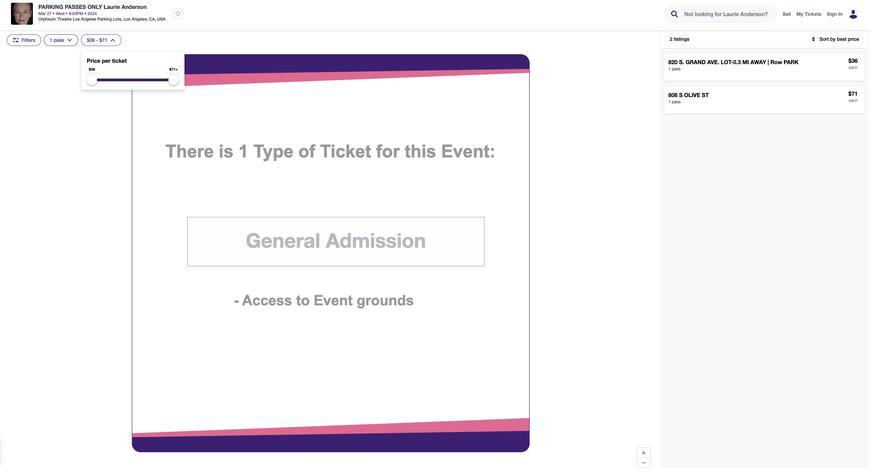 Task type: locate. For each thing, give the bounding box(es) containing it.
parking
[[97, 16, 112, 22]]

2 each from the top
[[849, 98, 858, 103]]

0 horizontal spatial los
[[73, 16, 80, 22]]

orpheum theatre los angeles parking lots link
[[38, 16, 121, 22]]

$36 down 'price'
[[89, 67, 95, 71]]

each for $71
[[849, 98, 858, 103]]

• right 27
[[53, 11, 55, 16]]

my tickets
[[797, 11, 822, 17]]

1 vertical spatial $36
[[849, 57, 858, 64]]

808 s olive st 1 pass
[[669, 92, 709, 104]]

1 inside button
[[50, 37, 52, 43]]

1 down orpheum
[[50, 37, 52, 43]]

0 vertical spatial each
[[849, 65, 858, 70]]

2 vertical spatial pass
[[672, 100, 681, 104]]

los
[[73, 16, 80, 22], [124, 16, 131, 22]]

2 vertical spatial $36
[[89, 67, 95, 71]]

-
[[96, 37, 98, 43]]

los right ,
[[124, 16, 131, 22]]

0 horizontal spatial •
[[53, 11, 55, 16]]

angeles
[[81, 16, 96, 22]]

0.3
[[734, 59, 741, 65]]

1 horizontal spatial los
[[124, 16, 131, 22]]

1 vertical spatial pass
[[672, 67, 681, 71]]

0 vertical spatial pass
[[54, 37, 64, 43]]

$36 for $36
[[89, 67, 95, 71]]

lots
[[113, 16, 121, 22]]

1 horizontal spatial •
[[66, 11, 68, 16]]

filters button
[[7, 34, 41, 46]]

1 vertical spatial 1
[[669, 67, 671, 71]]

$71 down $36 each
[[849, 90, 858, 97]]

only
[[88, 3, 102, 10]]

each inside $36 each
[[849, 65, 858, 70]]

1 vertical spatial $71
[[849, 90, 858, 97]]

1 down 820
[[669, 67, 671, 71]]

$36
[[87, 37, 95, 43], [849, 57, 858, 64], [89, 67, 95, 71]]

$71 inside button
[[99, 37, 107, 43]]

2 vertical spatial 1
[[669, 100, 671, 104]]

in
[[839, 11, 843, 17]]

ave.
[[708, 59, 720, 65]]

parking passes only laurie anderson link
[[38, 3, 166, 11]]

0 vertical spatial $71
[[99, 37, 107, 43]]

pass
[[54, 37, 64, 43], [672, 67, 681, 71], [672, 100, 681, 104]]

tickets
[[805, 11, 822, 17]]

sell
[[783, 11, 792, 17]]

listings
[[674, 36, 690, 42]]

1 each from the top
[[849, 65, 858, 70]]

1 • from the left
[[53, 11, 55, 16]]

0 horizontal spatial $71
[[99, 37, 107, 43]]

$36 for $36 each
[[849, 57, 858, 64]]

8:00pm
[[69, 11, 83, 16]]

each for $36
[[849, 65, 858, 70]]

1
[[50, 37, 52, 43], [669, 67, 671, 71], [669, 100, 671, 104]]

pass down theatre
[[54, 37, 64, 43]]

$71
[[99, 37, 107, 43], [849, 90, 858, 97]]

sort
[[820, 36, 829, 42]]

by
[[831, 36, 836, 42]]

$36 down price
[[849, 57, 858, 64]]

usa
[[157, 16, 166, 22]]

sign
[[827, 11, 838, 17]]

820 s. grand ave. lot-0.3 mi away | row park 1 pass
[[669, 59, 799, 71]]

$71 each
[[849, 90, 858, 103]]

2 horizontal spatial •
[[84, 11, 87, 16]]

price
[[87, 57, 100, 64]]

0 vertical spatial 1
[[50, 37, 52, 43]]

0 vertical spatial $36
[[87, 37, 95, 43]]

pass down 808
[[672, 100, 681, 104]]

zoom in button image
[[641, 450, 647, 456]]

s.
[[680, 59, 685, 65]]

1 inside 820 s. grand ave. lot-0.3 mi away | row park 1 pass
[[669, 67, 671, 71]]

• up angeles
[[84, 11, 87, 16]]

los down 8:00pm
[[73, 16, 80, 22]]

each
[[849, 65, 858, 70], [849, 98, 858, 103]]

1 vertical spatial each
[[849, 98, 858, 103]]

$71+
[[169, 67, 178, 71]]

•
[[53, 11, 55, 16], [66, 11, 68, 16], [84, 11, 87, 16]]

$36 left "-"
[[87, 37, 95, 43]]

pass inside button
[[54, 37, 64, 43]]

sell link
[[783, 11, 792, 17]]

$36 each
[[849, 57, 858, 70]]

1 los from the left
[[73, 16, 80, 22]]

park
[[784, 59, 799, 65]]

$36 - $71 button
[[81, 34, 122, 46]]

$36 inside button
[[87, 37, 95, 43]]

1 down 808
[[669, 100, 671, 104]]

each inside the $71 each
[[849, 98, 858, 103]]

zoom out button image
[[641, 460, 647, 466]]

• up theatre
[[66, 11, 68, 16]]

ticket
[[112, 57, 127, 64]]

pass down 820
[[672, 67, 681, 71]]

$71 right "-"
[[99, 37, 107, 43]]



Task type: vqa. For each thing, say whether or not it's contained in the screenshot.
RECOMMENDED
no



Task type: describe. For each thing, give the bounding box(es) containing it.
olive
[[685, 92, 701, 98]]

parking
[[38, 3, 63, 10]]

parking passes only laurie anderson mar 27 • wed • 8:00pm • 2024 orpheum theatre los angeles parking lots , los angeles, ca, usa
[[38, 3, 166, 22]]

filters
[[22, 37, 35, 43]]

$36 for $36 - $71
[[87, 37, 95, 43]]

mi
[[743, 59, 749, 65]]

s
[[680, 92, 683, 98]]

2 • from the left
[[66, 11, 68, 16]]

ca,
[[149, 16, 156, 22]]

sign in
[[827, 11, 843, 17]]

sign in link
[[827, 11, 843, 17]]

price
[[849, 36, 860, 42]]

820
[[669, 59, 678, 65]]

2 los from the left
[[124, 16, 131, 22]]

$36 - $71
[[87, 37, 107, 43]]

per
[[102, 57, 111, 64]]

3 • from the left
[[84, 11, 87, 16]]

orpheum
[[38, 16, 56, 22]]

my
[[797, 11, 804, 17]]

row
[[771, 59, 783, 65]]

pass inside 820 s. grand ave. lot-0.3 mi away | row park 1 pass
[[672, 67, 681, 71]]

best
[[837, 36, 847, 42]]

27
[[47, 11, 52, 16]]

|
[[768, 59, 769, 65]]

2 listings
[[670, 36, 690, 42]]

pass inside the 808 s olive st 1 pass
[[672, 100, 681, 104]]

st
[[702, 92, 709, 98]]

1 pass
[[50, 37, 64, 43]]

lot-
[[721, 59, 734, 65]]

2
[[670, 36, 673, 42]]

sort by best price
[[820, 36, 860, 42]]

2024
[[88, 11, 97, 16]]

wed
[[56, 11, 65, 16]]

,
[[121, 16, 122, 22]]

1 horizontal spatial $71
[[849, 90, 858, 97]]

laurie
[[104, 3, 120, 10]]

angeles,
[[132, 16, 148, 22]]

my tickets link
[[797, 11, 822, 17]]

laurie anderson tickets image
[[11, 3, 33, 25]]

away
[[751, 59, 767, 65]]

808
[[669, 92, 678, 98]]

1 inside the 808 s olive st 1 pass
[[669, 100, 671, 104]]

grand
[[686, 59, 706, 65]]

1 pass button
[[44, 34, 78, 46]]

passes
[[65, 3, 86, 10]]

theatre
[[57, 16, 72, 22]]

price per ticket
[[87, 57, 127, 64]]

anderson
[[122, 3, 147, 10]]

mar
[[38, 11, 46, 16]]

Not looking for Laurie Anderson? search field
[[679, 5, 776, 22]]



